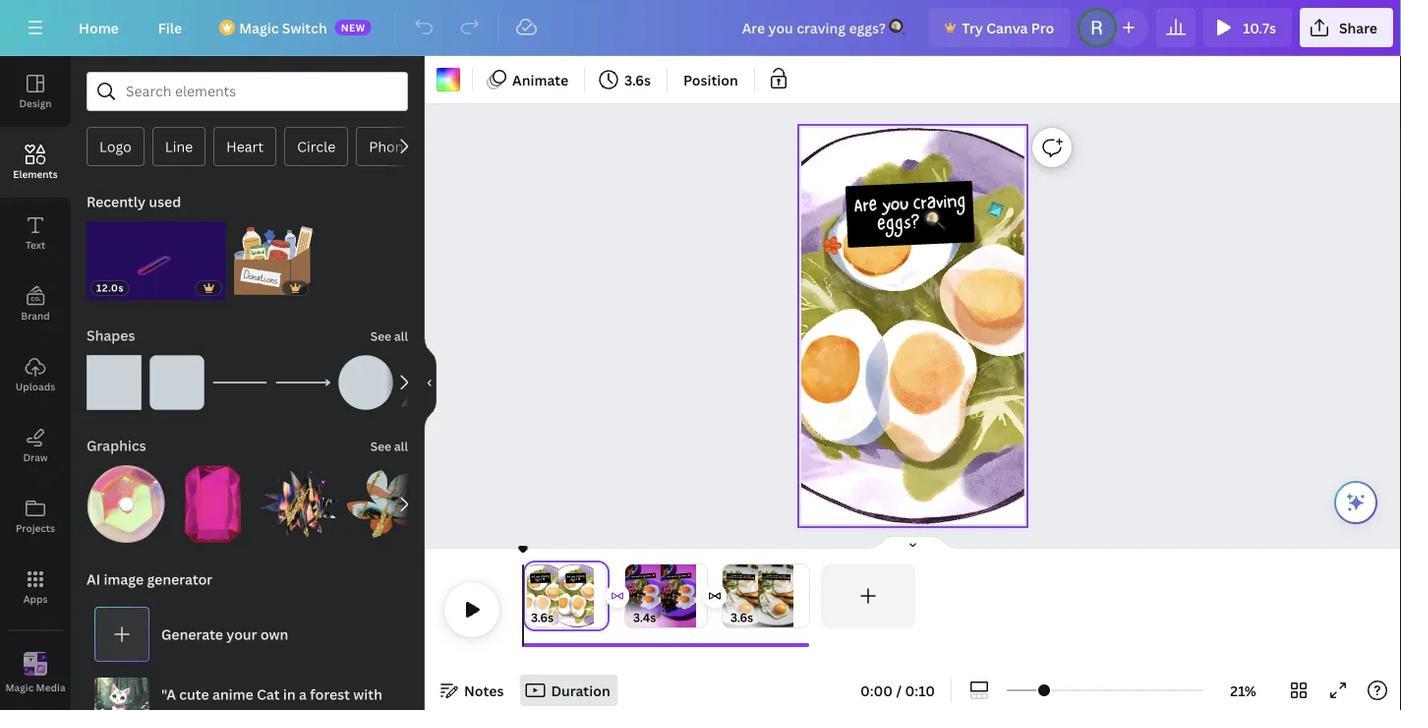 Task type: vqa. For each thing, say whether or not it's contained in the screenshot.
Jacob Simon Icon
no



Task type: describe. For each thing, give the bounding box(es) containing it.
animate button
[[481, 64, 576, 95]]

"a
[[161, 685, 176, 704]]

line button
[[152, 127, 206, 166]]

triangle up image
[[401, 355, 456, 410]]

elements
[[13, 167, 58, 180]]

🍳
[[924, 205, 944, 241]]

animate
[[512, 70, 569, 89]]

brand button
[[0, 269, 71, 339]]

phone button
[[356, 127, 424, 166]]

see for shapes
[[371, 328, 392, 344]]

cute
[[179, 685, 209, 704]]

heart
[[226, 137, 264, 156]]

trimming, start edge slider for 3.6s
[[723, 565, 737, 628]]

21% button
[[1212, 675, 1276, 706]]

square image
[[87, 355, 142, 410]]

position button
[[676, 64, 746, 95]]

3.4s button
[[633, 608, 656, 628]]

shiny pink disc image
[[87, 465, 165, 544]]

all for graphics
[[394, 438, 408, 454]]

Design title text field
[[727, 8, 921, 47]]

hide image
[[424, 336, 437, 430]]

1 add this line to the canvas image from the left
[[212, 355, 268, 410]]

white circle shape image
[[338, 355, 393, 410]]

try canva pro button
[[929, 8, 1070, 47]]

ai
[[87, 570, 100, 589]]

graphics button
[[85, 426, 148, 465]]

draw
[[23, 450, 48, 464]]

generator
[[147, 570, 213, 589]]

projects button
[[0, 481, 71, 552]]

logo button
[[87, 127, 144, 166]]

/
[[896, 681, 902, 700]]

circle button
[[284, 127, 348, 166]]

see all button for graphics
[[369, 426, 410, 465]]

see all button for shapes
[[369, 316, 410, 355]]

draw button
[[0, 410, 71, 481]]

3.4s
[[633, 609, 656, 626]]

graphics
[[87, 436, 146, 455]]

text button
[[0, 198, 71, 269]]

file button
[[142, 8, 198, 47]]

see all for shapes
[[371, 328, 408, 344]]

3.6s for the right 3.6s button
[[731, 609, 754, 626]]

are
[[854, 189, 878, 224]]

notes button
[[433, 675, 512, 706]]

21%
[[1231, 681, 1257, 700]]

apps button
[[0, 552, 71, 623]]

are you craving eggs? 🍳
[[854, 185, 966, 243]]

2 add this line to the canvas image from the left
[[275, 355, 330, 410]]

food donation box illustration image
[[234, 221, 313, 300]]

switch
[[282, 18, 327, 37]]

eggs?
[[877, 206, 921, 243]]

with
[[353, 685, 382, 704]]

home link
[[63, 8, 135, 47]]

rounded square image
[[150, 355, 205, 410]]

flowers"
[[161, 707, 217, 710]]

shapes
[[87, 326, 135, 345]]

side panel tab list
[[0, 56, 71, 709]]

magic for magic switch
[[239, 18, 279, 37]]

recently
[[87, 192, 146, 211]]

generate your own
[[161, 625, 289, 644]]

media
[[36, 681, 65, 694]]

3.6s for leftmost 3.6s button
[[531, 609, 554, 626]]

1 horizontal spatial 3.6s button
[[593, 64, 659, 95]]

try canva pro
[[962, 18, 1055, 37]]

circle
[[297, 137, 336, 156]]

duration
[[551, 681, 610, 700]]

12.0s group
[[87, 210, 226, 300]]

line
[[165, 137, 193, 156]]

ai image generator
[[87, 570, 213, 589]]

magic media
[[5, 681, 65, 694]]

canva
[[987, 18, 1028, 37]]



Task type: locate. For each thing, give the bounding box(es) containing it.
a
[[299, 685, 307, 704]]

1 vertical spatial all
[[394, 438, 408, 454]]

2 trimming, start edge slider from the left
[[626, 565, 639, 628]]

in
[[283, 685, 296, 704]]

try
[[962, 18, 983, 37]]

magic media button
[[0, 638, 71, 709]]

0 vertical spatial see all button
[[369, 316, 410, 355]]

trimming, end edge slider
[[592, 565, 610, 628], [693, 565, 707, 628], [796, 565, 809, 628]]

all for shapes
[[394, 328, 408, 344]]

0 vertical spatial see
[[371, 328, 392, 344]]

1 vertical spatial see
[[371, 438, 392, 454]]

1 see all button from the top
[[369, 316, 410, 355]]

#ffffff image
[[437, 68, 460, 91]]

see up abstract flower scrapbook element 'image'
[[371, 438, 392, 454]]

uploads
[[16, 380, 55, 393]]

craving
[[912, 185, 966, 222]]

3.6s button left page title text field
[[531, 608, 554, 628]]

all
[[394, 328, 408, 344], [394, 438, 408, 454]]

1 horizontal spatial add this line to the canvas image
[[275, 355, 330, 410]]

2 see all button from the top
[[369, 426, 410, 465]]

1 vertical spatial see all button
[[369, 426, 410, 465]]

magic switch
[[239, 18, 327, 37]]

all up triangle up image
[[394, 328, 408, 344]]

projects
[[16, 521, 55, 535]]

see for graphics
[[371, 438, 392, 454]]

magic inside button
[[5, 681, 34, 694]]

trimming, start edge slider left page title text field
[[523, 565, 541, 628]]

phone
[[369, 137, 412, 156]]

3.6s right 3.4s
[[731, 609, 754, 626]]

0:00
[[861, 681, 893, 700]]

canva assistant image
[[1345, 491, 1368, 514]]

see all up abstract flower scrapbook element 'image'
[[371, 438, 408, 454]]

home
[[79, 18, 119, 37]]

forest
[[310, 685, 350, 704]]

3.6s button
[[593, 64, 659, 95], [531, 608, 554, 628], [731, 608, 754, 628]]

10.7s button
[[1204, 8, 1292, 47]]

your
[[227, 625, 257, 644]]

0 vertical spatial magic
[[239, 18, 279, 37]]

you
[[881, 187, 910, 223]]

12.0s
[[96, 281, 124, 295]]

1 trimming, start edge slider from the left
[[523, 565, 541, 628]]

magic inside main menu bar
[[239, 18, 279, 37]]

1 horizontal spatial trimming, start edge slider
[[626, 565, 639, 628]]

pink jewel scrapbook element image
[[173, 465, 252, 544]]

1 vertical spatial magic
[[5, 681, 34, 694]]

trimming, start edge slider right 3.4s
[[723, 565, 737, 628]]

2 all from the top
[[394, 438, 408, 454]]

all up abstract flower scrapbook element 'image'
[[394, 438, 408, 454]]

see
[[371, 328, 392, 344], [371, 438, 392, 454]]

shapes button
[[85, 316, 137, 355]]

see all button
[[369, 316, 410, 355], [369, 426, 410, 465]]

3.6s left "position" popup button
[[625, 70, 651, 89]]

magic left switch
[[239, 18, 279, 37]]

see all button left the 'hide' image
[[369, 316, 410, 355]]

image
[[104, 570, 144, 589]]

3.6s button left position
[[593, 64, 659, 95]]

own
[[260, 625, 289, 644]]

share
[[1340, 18, 1378, 37]]

1 horizontal spatial 3.6s
[[625, 70, 651, 89]]

1 horizontal spatial trimming, end edge slider
[[693, 565, 707, 628]]

0 horizontal spatial trimming, start edge slider
[[523, 565, 541, 628]]

magic
[[239, 18, 279, 37], [5, 681, 34, 694]]

elements button
[[0, 127, 71, 198]]

see all
[[371, 328, 408, 344], [371, 438, 408, 454]]

trimming, start edge slider right page title text field
[[626, 565, 639, 628]]

3.6s left page title text field
[[531, 609, 554, 626]]

text
[[25, 238, 45, 251]]

10.7s
[[1243, 18, 1277, 37]]

generate
[[161, 625, 223, 644]]

duration button
[[520, 675, 618, 706]]

0 horizontal spatial trimming, end edge slider
[[592, 565, 610, 628]]

share button
[[1300, 8, 1394, 47]]

used
[[149, 192, 181, 211]]

add this line to the canvas image right rounded square image
[[212, 355, 268, 410]]

trimming, end edge slider for 3.6s
[[796, 565, 809, 628]]

Page title text field
[[562, 608, 570, 628]]

3.6s inside button
[[625, 70, 651, 89]]

1 see from the top
[[371, 328, 392, 344]]

see all for graphics
[[371, 438, 408, 454]]

magic for magic media
[[5, 681, 34, 694]]

main menu bar
[[0, 0, 1402, 56]]

magic left media
[[5, 681, 34, 694]]

0 vertical spatial see all
[[371, 328, 408, 344]]

brand
[[21, 309, 50, 322]]

uploads button
[[0, 339, 71, 410]]

trimming, end edge slider for 3.4s
[[693, 565, 707, 628]]

trimming, start edge slider
[[523, 565, 541, 628], [626, 565, 639, 628], [723, 565, 737, 628]]

0 horizontal spatial add this line to the canvas image
[[212, 355, 268, 410]]

pro
[[1032, 18, 1055, 37]]

file
[[158, 18, 182, 37]]

0 vertical spatial all
[[394, 328, 408, 344]]

2 horizontal spatial trimming, end edge slider
[[796, 565, 809, 628]]

3 trimming, start edge slider from the left
[[723, 565, 737, 628]]

see up white circle shape image
[[371, 328, 392, 344]]

add this line to the canvas image left white circle shape image
[[275, 355, 330, 410]]

3 trimming, end edge slider from the left
[[796, 565, 809, 628]]

hide pages image
[[866, 535, 960, 551]]

1 all from the top
[[394, 328, 408, 344]]

heart button
[[214, 127, 277, 166]]

"a cute anime cat in a forest with flowers"
[[161, 685, 382, 710]]

0 horizontal spatial 3.6s
[[531, 609, 554, 626]]

see all up white circle shape image
[[371, 328, 408, 344]]

2 horizontal spatial 3.6s button
[[731, 608, 754, 628]]

see all button down white circle shape image
[[369, 426, 410, 465]]

design
[[19, 96, 52, 110]]

recently used
[[87, 192, 181, 211]]

notes
[[464, 681, 504, 700]]

logo
[[99, 137, 132, 156]]

abstract flower scrapbook element image
[[346, 465, 425, 544]]

0 horizontal spatial magic
[[5, 681, 34, 694]]

3.6s button right 3.4s button
[[731, 608, 754, 628]]

position
[[684, 70, 738, 89]]

trimming, start edge slider for 3.4s
[[626, 565, 639, 628]]

new
[[341, 21, 366, 34]]

2 horizontal spatial 3.6s
[[731, 609, 754, 626]]

1 vertical spatial see all
[[371, 438, 408, 454]]

anime
[[212, 685, 254, 704]]

apps
[[23, 592, 48, 605]]

2 trimming, end edge slider from the left
[[693, 565, 707, 628]]

2 see from the top
[[371, 438, 392, 454]]

design button
[[0, 56, 71, 127]]

cat
[[257, 685, 280, 704]]

2 horizontal spatial trimming, start edge slider
[[723, 565, 737, 628]]

abstract scrapbook element image
[[260, 465, 338, 544]]

0:00 / 0:10
[[861, 681, 935, 700]]

1 horizontal spatial magic
[[239, 18, 279, 37]]

add this line to the canvas image
[[212, 355, 268, 410], [275, 355, 330, 410]]

0 horizontal spatial 3.6s button
[[531, 608, 554, 628]]

1 see all from the top
[[371, 328, 408, 344]]

group
[[234, 210, 313, 300], [87, 343, 142, 410], [150, 343, 205, 410], [338, 343, 393, 410], [87, 453, 165, 544], [173, 453, 252, 544], [260, 453, 338, 544], [346, 465, 425, 544]]

2 see all from the top
[[371, 438, 408, 454]]

3.6s
[[625, 70, 651, 89], [531, 609, 554, 626], [731, 609, 754, 626]]

1 trimming, end edge slider from the left
[[592, 565, 610, 628]]

Search elements search field
[[126, 73, 369, 110]]

0:10
[[905, 681, 935, 700]]



